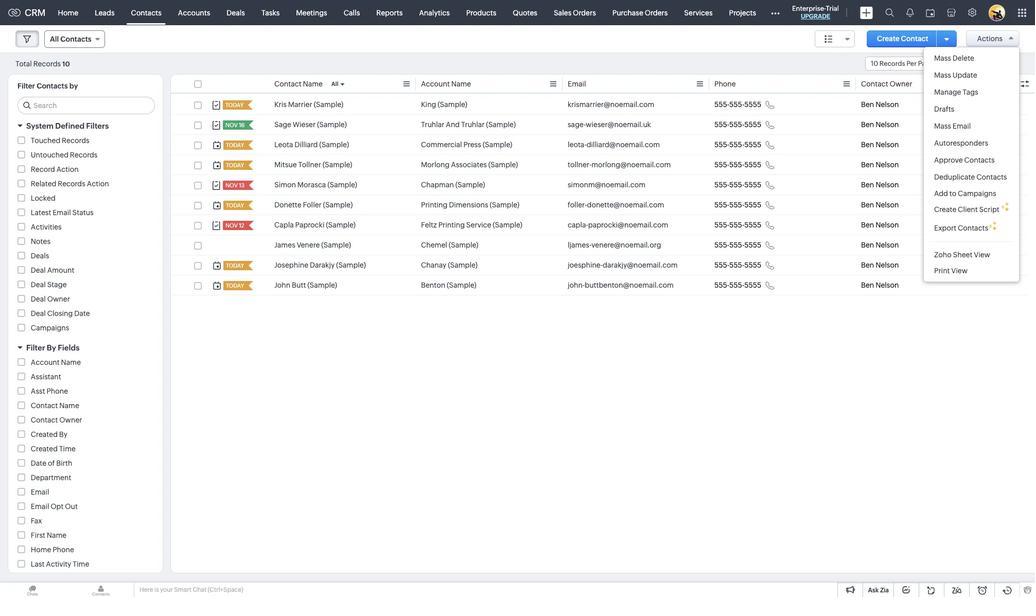 Task type: vqa. For each thing, say whether or not it's contained in the screenshot.
third NOV from the bottom
yes



Task type: describe. For each thing, give the bounding box(es) containing it.
5555 for venere@noemail.org
[[744, 241, 761, 249]]

zia
[[880, 587, 889, 594]]

filter for filter contacts by
[[17, 82, 35, 90]]

1 truhlar from the left
[[421, 120, 444, 129]]

morlong associates (sample)
[[421, 161, 518, 169]]

leota-dilliard@noemail.com
[[568, 141, 660, 149]]

products link
[[458, 0, 505, 25]]

latest
[[31, 208, 51, 217]]

10 Records Per Page field
[[865, 57, 947, 71]]

5555 for wieser@noemail.uk
[[744, 120, 761, 129]]

1 horizontal spatial deals
[[227, 8, 245, 17]]

accounts link
[[170, 0, 218, 25]]

created for created by
[[31, 430, 58, 439]]

(sample) right dilliard
[[319, 141, 349, 149]]

ben nelson for buttbenton@noemail.com
[[861, 281, 899, 289]]

deal closing date
[[31, 309, 90, 318]]

(sample) right 'wieser'
[[317, 120, 347, 129]]

reports link
[[368, 0, 411, 25]]

(sample) inside "link"
[[488, 161, 518, 169]]

page
[[918, 60, 934, 67]]

home for home phone
[[31, 546, 51, 554]]

opt
[[51, 502, 64, 511]]

paprocki
[[295, 221, 324, 229]]

16
[[239, 122, 245, 128]]

555-555-5555 for darakjy@noemail.com
[[714, 261, 761, 269]]

contacts right leads link
[[131, 8, 162, 17]]

associates
[[451, 161, 487, 169]]

555-555-5555 for buttbenton@noemail.com
[[714, 281, 761, 289]]

contact up created by
[[31, 416, 58, 424]]

purchase orders link
[[604, 0, 676, 25]]

10 for 1 - 10
[[971, 59, 979, 68]]

delete
[[953, 54, 974, 62]]

records for untouched
[[70, 151, 98, 159]]

projects
[[729, 8, 756, 17]]

chats image
[[0, 583, 65, 597]]

records for touched
[[62, 136, 89, 145]]

simonm@noemail.com
[[568, 181, 645, 189]]

commercial press (sample)
[[421, 141, 512, 149]]

feltz printing service (sample)
[[421, 221, 522, 229]]

josephine
[[274, 261, 308, 269]]

trial
[[826, 5, 839, 12]]

ben nelson for venere@noemail.org
[[861, 241, 899, 249]]

venere
[[297, 241, 320, 249]]

stage
[[47, 281, 67, 289]]

ben nelson for paprocki@noemail.com
[[861, 221, 899, 229]]

capla-
[[568, 221, 588, 229]]

accounts
[[178, 8, 210, 17]]

records for 10
[[879, 60, 905, 67]]

contact down asst phone
[[31, 401, 58, 410]]

Search text field
[[18, 97, 154, 114]]

asst
[[31, 387, 45, 395]]

nelson for donette@noemail.com
[[876, 201, 899, 209]]

(sample) right 'morasca'
[[327, 181, 357, 189]]

name up home phone
[[47, 531, 67, 539]]

1 vertical spatial time
[[73, 560, 89, 568]]

555-555-5555 for venere@noemail.org
[[714, 241, 761, 249]]

1 vertical spatial printing
[[438, 221, 465, 229]]

create for create contact
[[877, 34, 900, 43]]

ben for dilliard@noemail.com
[[861, 141, 874, 149]]

1 nelson from the top
[[876, 100, 899, 109]]

contacts for filter contacts by
[[37, 82, 68, 90]]

calendar image
[[926, 8, 935, 17]]

ben nelson for donette@noemail.com
[[861, 201, 899, 209]]

purchase orders
[[612, 8, 668, 17]]

(sample) up printing dimensions (sample) on the top of page
[[455, 181, 485, 189]]

mass email
[[934, 122, 971, 130]]

king
[[421, 100, 436, 109]]

5 nelson from the top
[[876, 181, 899, 189]]

orders for purchase orders
[[645, 8, 668, 17]]

0 vertical spatial account
[[421, 80, 450, 88]]

5555 for buttbenton@noemail.com
[[744, 281, 761, 289]]

1 horizontal spatial action
[[87, 180, 109, 188]]

search element
[[879, 0, 900, 25]]

sales
[[554, 8, 571, 17]]

All Contacts field
[[44, 30, 105, 48]]

simon morasca (sample) link
[[274, 180, 357, 190]]

donette foller (sample)
[[274, 201, 353, 209]]

(sample) right "service"
[[493, 221, 522, 229]]

mass for mass delete
[[934, 54, 951, 62]]

meetings
[[296, 8, 327, 17]]

created for created time
[[31, 445, 58, 453]]

king (sample) link
[[421, 99, 467, 110]]

10 for total records 10
[[62, 60, 70, 68]]

by
[[69, 82, 78, 90]]

today for john butt (sample)
[[226, 283, 244, 289]]

home phone
[[31, 546, 74, 554]]

email down department
[[31, 488, 49, 496]]

john butt (sample)
[[274, 281, 337, 289]]

approve contacts link
[[924, 152, 1019, 169]]

print view
[[934, 267, 968, 275]]

0 horizontal spatial contact owner
[[31, 416, 82, 424]]

amount
[[47, 266, 74, 274]]

(sample) right press
[[483, 141, 512, 149]]

deduplicate contacts link
[[924, 169, 1019, 186]]

contacts image
[[68, 583, 133, 597]]

deduplicate
[[934, 173, 975, 181]]

13
[[239, 182, 245, 188]]

create contact button
[[867, 30, 939, 47]]

mass email link
[[924, 118, 1019, 135]]

mass for mass email
[[934, 122, 951, 130]]

by for created
[[59, 430, 67, 439]]

ask zia
[[868, 587, 889, 594]]

(sample) down feltz printing service (sample) at the top of page
[[449, 241, 478, 249]]

drafts link
[[924, 101, 1019, 118]]

tollner-
[[568, 161, 592, 169]]

wieser@noemail.uk
[[586, 120, 651, 129]]

leota
[[274, 141, 293, 149]]

email right the latest
[[53, 208, 71, 217]]

deals link
[[218, 0, 253, 25]]

all contacts
[[50, 35, 92, 43]]

create for create client script
[[934, 205, 956, 214]]

untouched records
[[31, 151, 98, 159]]

chapman
[[421, 181, 454, 189]]

deal owner
[[31, 295, 70, 303]]

ljames-venere@noemail.org link
[[568, 240, 661, 250]]

ben for buttbenton@noemail.com
[[861, 281, 874, 289]]

name down fields
[[61, 358, 81, 366]]

autoresponders link
[[924, 135, 1019, 152]]

department
[[31, 474, 71, 482]]

10 inside field
[[871, 60, 878, 67]]

total records 10
[[15, 59, 70, 68]]

ben nelson for dilliard@noemail.com
[[861, 141, 899, 149]]

joesphine-darakjy@noemail.com link
[[568, 260, 678, 270]]

5 ben nelson from the top
[[861, 181, 899, 189]]

today link for mitsue
[[223, 161, 245, 170]]

chemel (sample)
[[421, 241, 478, 249]]

nelson for wieser@noemail.uk
[[876, 120, 899, 129]]

ben nelson for morlong@noemail.com
[[861, 161, 899, 169]]

james venere (sample)
[[274, 241, 351, 249]]

is
[[154, 586, 159, 593]]

nov for capla
[[225, 222, 238, 229]]

upgrade
[[801, 13, 830, 20]]

5555 for paprocki@noemail.com
[[744, 221, 761, 229]]

tollner
[[298, 161, 321, 169]]

simonm@noemail.com link
[[568, 180, 645, 190]]

kris
[[274, 100, 287, 109]]

export
[[934, 224, 956, 232]]

1 vertical spatial owner
[[47, 295, 70, 303]]

5 5555 from the top
[[744, 181, 761, 189]]

ben for venere@noemail.org
[[861, 241, 874, 249]]

today link for leota
[[223, 141, 245, 150]]

filter by fields
[[26, 343, 80, 352]]

today link for donette
[[223, 201, 245, 210]]

josephine darakjy (sample) link
[[274, 260, 366, 270]]

crm
[[25, 7, 46, 18]]

update
[[953, 71, 977, 79]]

fields
[[58, 343, 80, 352]]

products
[[466, 8, 496, 17]]

phone for home phone
[[53, 546, 74, 554]]

records for total
[[33, 59, 61, 68]]

signals image
[[906, 8, 914, 17]]

0 vertical spatial contact owner
[[861, 80, 912, 88]]

0 horizontal spatial action
[[56, 165, 79, 173]]

ben for wieser@noemail.uk
[[861, 120, 874, 129]]

0 vertical spatial date
[[74, 309, 90, 318]]

orders for sales orders
[[573, 8, 596, 17]]

locked
[[31, 194, 55, 202]]

ljames-
[[568, 241, 591, 249]]

1 555-555-5555 from the top
[[714, 100, 761, 109]]

search image
[[885, 8, 894, 17]]

email up the fax
[[31, 502, 49, 511]]

butt
[[292, 281, 306, 289]]

contacts link
[[123, 0, 170, 25]]

1 - 10
[[962, 59, 979, 68]]

john butt (sample) link
[[274, 280, 337, 290]]

sage-
[[568, 120, 586, 129]]

signals element
[[900, 0, 920, 25]]

contact up kris
[[274, 80, 301, 88]]



Task type: locate. For each thing, give the bounding box(es) containing it.
0 vertical spatial all
[[50, 35, 59, 43]]

2 555-555-5555 from the top
[[714, 120, 761, 129]]

0 vertical spatial home
[[58, 8, 78, 17]]

6 ben nelson from the top
[[861, 201, 899, 209]]

3 deal from the top
[[31, 295, 46, 303]]

contacts down 'home' link
[[60, 35, 92, 43]]

by for filter
[[47, 343, 56, 352]]

0 vertical spatial account name
[[421, 80, 471, 88]]

dilliard
[[295, 141, 318, 149]]

leota-dilliard@noemail.com link
[[568, 139, 660, 150]]

1 horizontal spatial campaigns
[[958, 189, 996, 198]]

contacts for deduplicate contacts
[[976, 173, 1007, 181]]

4 ben from the top
[[861, 161, 874, 169]]

name down asst phone
[[59, 401, 79, 410]]

0 vertical spatial mass
[[934, 54, 951, 62]]

nov 12
[[225, 222, 244, 229]]

foller
[[303, 201, 322, 209]]

view right sheet
[[974, 251, 990, 259]]

9 nelson from the top
[[876, 261, 899, 269]]

(sample) right tollner
[[323, 161, 352, 169]]

2 ben nelson from the top
[[861, 120, 899, 129]]

row group containing kris marrier (sample)
[[171, 95, 1027, 295]]

0 horizontal spatial account name
[[31, 358, 81, 366]]

(sample) down darakjy
[[307, 281, 337, 289]]

5555 for dilliard@noemail.com
[[744, 141, 761, 149]]

mass update link
[[924, 67, 1019, 84]]

nelson for darakjy@noemail.com
[[876, 261, 899, 269]]

deal for deal amount
[[31, 266, 46, 274]]

truhlar and truhlar (sample)
[[421, 120, 516, 129]]

(sample) up and
[[438, 100, 467, 109]]

ben for morlong@noemail.com
[[861, 161, 874, 169]]

mitsue
[[274, 161, 297, 169]]

9 ben nelson from the top
[[861, 261, 899, 269]]

sales orders
[[554, 8, 596, 17]]

account up king
[[421, 80, 450, 88]]

today for josephine darakjy (sample)
[[226, 262, 244, 269]]

calls link
[[335, 0, 368, 25]]

(sample) inside 'link'
[[336, 261, 366, 269]]

(sample) up darakjy
[[321, 241, 351, 249]]

deal down deal owner
[[31, 309, 46, 318]]

simon morasca (sample)
[[274, 181, 357, 189]]

8 ben nelson from the top
[[861, 241, 899, 249]]

client
[[958, 205, 978, 214]]

1 horizontal spatial account
[[421, 80, 450, 88]]

2 nov from the top
[[225, 182, 238, 188]]

nelson for venere@noemail.org
[[876, 241, 899, 249]]

1 vertical spatial contact owner
[[31, 416, 82, 424]]

profile image
[[989, 4, 1005, 21]]

0 vertical spatial campaigns
[[958, 189, 996, 198]]

contact up per
[[901, 34, 928, 43]]

all for all contacts
[[50, 35, 59, 43]]

10 nelson from the top
[[876, 281, 899, 289]]

capla-paprocki@noemail.com link
[[568, 220, 668, 230]]

quotes link
[[505, 0, 546, 25]]

1 ben nelson from the top
[[861, 100, 899, 109]]

1 horizontal spatial 10
[[871, 60, 878, 67]]

records down touched records
[[70, 151, 98, 159]]

nov 13
[[225, 182, 245, 188]]

2 vertical spatial owner
[[59, 416, 82, 424]]

today link up nov 16 link
[[223, 100, 245, 110]]

ben for darakjy@noemail.com
[[861, 261, 874, 269]]

2 nelson from the top
[[876, 120, 899, 129]]

records up filter contacts by
[[33, 59, 61, 68]]

deal for deal closing date
[[31, 309, 46, 318]]

filter inside dropdown button
[[26, 343, 45, 352]]

darakjy@noemail.com
[[603, 261, 678, 269]]

0 vertical spatial time
[[59, 445, 76, 453]]

2 vertical spatial nov
[[225, 222, 238, 229]]

(sample) right 'foller'
[[323, 201, 353, 209]]

records down the defined on the left of the page
[[62, 136, 89, 145]]

8 555-555-5555 from the top
[[714, 241, 761, 249]]

7 ben from the top
[[861, 221, 874, 229]]

mass for mass update
[[934, 71, 951, 79]]

(sample) inside "link"
[[447, 281, 476, 289]]

1 horizontal spatial date
[[74, 309, 90, 318]]

10 records per page
[[871, 60, 934, 67]]

created
[[31, 430, 58, 439], [31, 445, 58, 453]]

create down add
[[934, 205, 956, 214]]

5555 for morlong@noemail.com
[[744, 161, 761, 169]]

1 vertical spatial action
[[87, 180, 109, 188]]

1 vertical spatial home
[[31, 546, 51, 554]]

email up krismarrier@noemail.com link
[[568, 80, 586, 88]]

contact name down asst phone
[[31, 401, 79, 410]]

owner up "closing" at the bottom left of the page
[[47, 295, 70, 303]]

555-555-5555 for paprocki@noemail.com
[[714, 221, 761, 229]]

0 horizontal spatial by
[[47, 343, 56, 352]]

nelson for buttbenton@noemail.com
[[876, 281, 899, 289]]

commercial press (sample) link
[[421, 139, 512, 150]]

0 horizontal spatial home
[[31, 546, 51, 554]]

today link left john
[[223, 281, 245, 290]]

chanay
[[421, 261, 446, 269]]

by inside dropdown button
[[47, 343, 56, 352]]

1 vertical spatial phone
[[47, 387, 68, 395]]

0 horizontal spatial deals
[[31, 252, 49, 260]]

3 ben from the top
[[861, 141, 874, 149]]

5555 for darakjy@noemail.com
[[744, 261, 761, 269]]

owner up created by
[[59, 416, 82, 424]]

profile element
[[983, 0, 1011, 25]]

all up total records 10
[[50, 35, 59, 43]]

1 created from the top
[[31, 430, 58, 439]]

0 horizontal spatial view
[[951, 267, 968, 275]]

action up status
[[87, 180, 109, 188]]

all up kris marrier (sample)
[[331, 81, 338, 87]]

today for donette foller (sample)
[[226, 202, 244, 208]]

8 5555 from the top
[[744, 241, 761, 249]]

zoho
[[934, 251, 951, 259]]

6 nelson from the top
[[876, 201, 899, 209]]

0 horizontal spatial contact name
[[31, 401, 79, 410]]

services link
[[676, 0, 721, 25]]

out
[[65, 502, 78, 511]]

projects link
[[721, 0, 764, 25]]

deals down the notes
[[31, 252, 49, 260]]

1 vertical spatial account name
[[31, 358, 81, 366]]

0 vertical spatial action
[[56, 165, 79, 173]]

mass right page
[[934, 54, 951, 62]]

nov left "16"
[[225, 122, 238, 128]]

last
[[31, 560, 45, 568]]

0 vertical spatial contact name
[[274, 80, 323, 88]]

activities
[[31, 223, 62, 231]]

(sample) up sage wieser (sample) link
[[314, 100, 343, 109]]

1 vertical spatial account
[[31, 358, 60, 366]]

contact name
[[274, 80, 323, 88], [31, 401, 79, 410]]

autoresponders
[[934, 139, 988, 147]]

latest email status
[[31, 208, 94, 217]]

10 left per
[[871, 60, 878, 67]]

1 horizontal spatial orders
[[645, 8, 668, 17]]

10 ben from the top
[[861, 281, 874, 289]]

4 deal from the top
[[31, 309, 46, 318]]

john-buttbenton@noemail.com
[[568, 281, 674, 289]]

add to campaigns
[[934, 189, 996, 198]]

by up the created time
[[59, 430, 67, 439]]

defined
[[55, 121, 84, 130]]

email opt out
[[31, 502, 78, 511]]

name up kris marrier (sample) link
[[303, 80, 323, 88]]

name up king (sample)
[[451, 80, 471, 88]]

1 deal from the top
[[31, 266, 46, 274]]

navigation
[[984, 56, 1020, 71]]

1 horizontal spatial account name
[[421, 80, 471, 88]]

donette@noemail.com
[[587, 201, 664, 209]]

filter for filter by fields
[[26, 343, 45, 352]]

nelson for paprocki@noemail.com
[[876, 221, 899, 229]]

printing dimensions (sample)
[[421, 201, 519, 209]]

phone for asst phone
[[47, 387, 68, 395]]

Other Modules field
[[764, 4, 787, 21]]

(sample) down chanay (sample) link
[[447, 281, 476, 289]]

ben nelson for wieser@noemail.uk
[[861, 120, 899, 129]]

0 vertical spatial created
[[31, 430, 58, 439]]

sales orders link
[[546, 0, 604, 25]]

today down nov 13
[[226, 202, 244, 208]]

3 ben nelson from the top
[[861, 141, 899, 149]]

home for home
[[58, 8, 78, 17]]

leads link
[[87, 0, 123, 25]]

all
[[50, 35, 59, 43], [331, 81, 338, 87]]

foller-donette@noemail.com link
[[568, 200, 664, 210]]

1 horizontal spatial contact owner
[[861, 80, 912, 88]]

2 mass from the top
[[934, 71, 951, 79]]

all inside field
[[50, 35, 59, 43]]

2 truhlar from the left
[[461, 120, 485, 129]]

time up birth
[[59, 445, 76, 453]]

1 vertical spatial created
[[31, 445, 58, 453]]

contacts left by
[[37, 82, 68, 90]]

your
[[160, 586, 173, 593]]

chat
[[193, 586, 206, 593]]

2 orders from the left
[[645, 8, 668, 17]]

0 vertical spatial deals
[[227, 8, 245, 17]]

4 5555 from the top
[[744, 161, 761, 169]]

create menu image
[[860, 6, 873, 19]]

today for leota dilliard (sample)
[[226, 142, 244, 148]]

1 vertical spatial view
[[951, 267, 968, 275]]

campaigns down deduplicate contacts link
[[958, 189, 996, 198]]

6 ben from the top
[[861, 201, 874, 209]]

script
[[979, 205, 999, 214]]

10 up by
[[62, 60, 70, 68]]

orders right sales
[[573, 8, 596, 17]]

nov 13 link
[[223, 181, 246, 190]]

mass delete link
[[924, 50, 1019, 67]]

None field
[[815, 30, 855, 47]]

(sample) right 'associates'
[[488, 161, 518, 169]]

nov 12 link
[[223, 221, 245, 230]]

7 nelson from the top
[[876, 221, 899, 229]]

contacts for export contacts
[[958, 224, 988, 232]]

1 horizontal spatial contact name
[[274, 80, 323, 88]]

truhlar up press
[[461, 120, 485, 129]]

3 nelson from the top
[[876, 141, 899, 149]]

10 ben nelson from the top
[[861, 281, 899, 289]]

nov for sage
[[225, 122, 238, 128]]

(sample) down chemel (sample) link
[[448, 261, 478, 269]]

today down nov 16 at the top of page
[[226, 142, 244, 148]]

today
[[225, 102, 244, 108], [226, 142, 244, 148], [226, 162, 244, 168], [226, 202, 244, 208], [226, 262, 244, 269], [226, 283, 244, 289]]

0 vertical spatial phone
[[714, 80, 736, 88]]

10 555-555-5555 from the top
[[714, 281, 761, 289]]

records down record action
[[58, 180, 85, 188]]

fax
[[31, 517, 42, 525]]

mass down drafts
[[934, 122, 951, 130]]

0 horizontal spatial account
[[31, 358, 60, 366]]

2 vertical spatial phone
[[53, 546, 74, 554]]

analytics
[[419, 8, 450, 17]]

services
[[684, 8, 713, 17]]

contacts
[[131, 8, 162, 17], [60, 35, 92, 43], [37, 82, 68, 90], [964, 156, 995, 164], [976, 173, 1007, 181], [958, 224, 988, 232]]

3 mass from the top
[[934, 122, 951, 130]]

(sample) up "service"
[[490, 201, 519, 209]]

birth
[[56, 459, 72, 467]]

4 555-555-5555 from the top
[[714, 161, 761, 169]]

0 horizontal spatial orders
[[573, 8, 596, 17]]

1 mass from the top
[[934, 54, 951, 62]]

today link for john
[[223, 281, 245, 290]]

1 horizontal spatial all
[[331, 81, 338, 87]]

1 vertical spatial nov
[[225, 182, 238, 188]]

nelson for dilliard@noemail.com
[[876, 141, 899, 149]]

donette foller (sample) link
[[274, 200, 353, 210]]

nov for simon
[[225, 182, 238, 188]]

0 vertical spatial create
[[877, 34, 900, 43]]

campaigns down "closing" at the bottom left of the page
[[31, 324, 69, 332]]

home link
[[50, 0, 87, 25]]

date left of
[[31, 459, 46, 467]]

row group
[[171, 95, 1027, 295]]

dilliard@noemail.com
[[587, 141, 660, 149]]

(sample) up 'commercial press (sample)'
[[486, 120, 516, 129]]

create down the search element
[[877, 34, 900, 43]]

0 horizontal spatial truhlar
[[421, 120, 444, 129]]

0 vertical spatial printing
[[421, 201, 447, 209]]

1 horizontal spatial truhlar
[[461, 120, 485, 129]]

create inside button
[[877, 34, 900, 43]]

capla paprocki (sample) link
[[274, 220, 356, 230]]

venere@noemail.org
[[591, 241, 661, 249]]

deal up "deal stage"
[[31, 266, 46, 274]]

untouched
[[31, 151, 68, 159]]

5555 for donette@noemail.com
[[744, 201, 761, 209]]

2 created from the top
[[31, 445, 58, 453]]

size image
[[825, 34, 833, 44]]

5 ben from the top
[[861, 181, 874, 189]]

contacts down autoresponders link
[[964, 156, 995, 164]]

mass up manage
[[934, 71, 951, 79]]

555-555-5555 for dilliard@noemail.com
[[714, 141, 761, 149]]

deals left tasks
[[227, 8, 245, 17]]

today link for kris
[[223, 100, 245, 110]]

1 vertical spatial create
[[934, 205, 956, 214]]

ben for donette@noemail.com
[[861, 201, 874, 209]]

1 horizontal spatial create
[[934, 205, 956, 214]]

1 nov from the top
[[225, 122, 238, 128]]

tags
[[963, 88, 978, 96]]

(sample) right darakjy
[[336, 261, 366, 269]]

0 vertical spatial filter
[[17, 82, 35, 90]]

mass delete
[[934, 54, 974, 62]]

0 vertical spatial view
[[974, 251, 990, 259]]

account up assistant
[[31, 358, 60, 366]]

555-555-5555 for morlong@noemail.com
[[714, 161, 761, 169]]

2 ben from the top
[[861, 120, 874, 129]]

create client script
[[934, 205, 999, 214]]

account name down filter by fields
[[31, 358, 81, 366]]

555-555-5555 for donette@noemail.com
[[714, 201, 761, 209]]

1 horizontal spatial by
[[59, 430, 67, 439]]

mass
[[934, 54, 951, 62], [934, 71, 951, 79], [934, 122, 951, 130]]

0 vertical spatial by
[[47, 343, 56, 352]]

printing up chemel (sample)
[[438, 221, 465, 229]]

today link down nov 16 link
[[223, 141, 245, 150]]

records inside field
[[879, 60, 905, 67]]

status
[[72, 208, 94, 217]]

time right activity
[[73, 560, 89, 568]]

today down nov 12
[[226, 262, 244, 269]]

1 vertical spatial contact name
[[31, 401, 79, 410]]

1 vertical spatial deals
[[31, 252, 49, 260]]

7 ben nelson from the top
[[861, 221, 899, 229]]

today up nov 16 link
[[225, 102, 244, 108]]

1 vertical spatial all
[[331, 81, 338, 87]]

4 nelson from the top
[[876, 161, 899, 169]]

home up the all contacts
[[58, 8, 78, 17]]

1 vertical spatial date
[[31, 459, 46, 467]]

today for mitsue tollner (sample)
[[226, 162, 244, 168]]

today link for josephine
[[223, 261, 245, 270]]

deal for deal stage
[[31, 281, 46, 289]]

3 555-555-5555 from the top
[[714, 141, 761, 149]]

0 horizontal spatial create
[[877, 34, 900, 43]]

reports
[[376, 8, 403, 17]]

10 5555 from the top
[[744, 281, 761, 289]]

9 ben from the top
[[861, 261, 874, 269]]

by left fields
[[47, 343, 56, 352]]

create menu element
[[854, 0, 879, 25]]

0 vertical spatial owner
[[890, 80, 912, 88]]

action up related records action
[[56, 165, 79, 173]]

account name up king (sample)
[[421, 80, 471, 88]]

record action
[[31, 165, 79, 173]]

today link up nov 13 link
[[223, 161, 245, 170]]

0 horizontal spatial 10
[[62, 60, 70, 68]]

filter up assistant
[[26, 343, 45, 352]]

0 horizontal spatial date
[[31, 459, 46, 467]]

today left john
[[226, 283, 244, 289]]

today up nov 13
[[226, 162, 244, 168]]

2 5555 from the top
[[744, 120, 761, 129]]

truhlar left and
[[421, 120, 444, 129]]

1 orders from the left
[[573, 8, 596, 17]]

1 5555 from the top
[[744, 100, 761, 109]]

sage-wieser@noemail.uk link
[[568, 119, 651, 130]]

9 555-555-5555 from the top
[[714, 261, 761, 269]]

2 horizontal spatial 10
[[971, 59, 979, 68]]

date right "closing" at the bottom left of the page
[[74, 309, 90, 318]]

9 5555 from the top
[[744, 261, 761, 269]]

ben for paprocki@noemail.com
[[861, 221, 874, 229]]

4 ben nelson from the top
[[861, 161, 899, 169]]

morlong
[[421, 161, 449, 169]]

6 5555 from the top
[[744, 201, 761, 209]]

1 horizontal spatial view
[[974, 251, 990, 259]]

0 vertical spatial nov
[[225, 122, 238, 128]]

2 deal from the top
[[31, 281, 46, 289]]

system
[[26, 121, 54, 130]]

ben nelson for darakjy@noemail.com
[[861, 261, 899, 269]]

8 ben from the top
[[861, 241, 874, 249]]

john-buttbenton@noemail.com link
[[568, 280, 674, 290]]

1 ben from the top
[[861, 100, 874, 109]]

555-
[[714, 100, 729, 109], [729, 100, 744, 109], [714, 120, 729, 129], [729, 120, 744, 129], [714, 141, 729, 149], [729, 141, 744, 149], [714, 161, 729, 169], [729, 161, 744, 169], [714, 181, 729, 189], [729, 181, 744, 189], [714, 201, 729, 209], [729, 201, 744, 209], [714, 221, 729, 229], [729, 221, 744, 229], [714, 241, 729, 249], [729, 241, 744, 249], [714, 261, 729, 269], [729, 261, 744, 269], [714, 281, 729, 289], [729, 281, 744, 289]]

10 inside total records 10
[[62, 60, 70, 68]]

chapman (sample) link
[[421, 180, 485, 190]]

filter contacts by
[[17, 82, 78, 90]]

contact owner up created by
[[31, 416, 82, 424]]

created down created by
[[31, 445, 58, 453]]

6 555-555-5555 from the top
[[714, 201, 761, 209]]

printing down chapman
[[421, 201, 447, 209]]

owner down '10 records per page' on the top of the page
[[890, 80, 912, 88]]

1 vertical spatial by
[[59, 430, 67, 439]]

date
[[74, 309, 90, 318], [31, 459, 46, 467]]

joesphine-darakjy@noemail.com
[[568, 261, 678, 269]]

contact inside create contact button
[[901, 34, 928, 43]]

today for kris marrier (sample)
[[225, 102, 244, 108]]

deal for deal owner
[[31, 295, 46, 303]]

3 5555 from the top
[[744, 141, 761, 149]]

0 horizontal spatial all
[[50, 35, 59, 43]]

contacts for approve contacts
[[964, 156, 995, 164]]

contact owner down '10 records per page' on the top of the page
[[861, 80, 912, 88]]

contacts for all contacts
[[60, 35, 92, 43]]

nov left 12
[[225, 222, 238, 229]]

deal down "deal stage"
[[31, 295, 46, 303]]

1 horizontal spatial home
[[58, 8, 78, 17]]

created up the created time
[[31, 430, 58, 439]]

contact down '10 records per page' on the top of the page
[[861, 80, 888, 88]]

1 vertical spatial campaigns
[[31, 324, 69, 332]]

deal left stage
[[31, 281, 46, 289]]

benton
[[421, 281, 445, 289]]

0 horizontal spatial campaigns
[[31, 324, 69, 332]]

morlong associates (sample) link
[[421, 160, 518, 170]]

10 right -
[[971, 59, 979, 68]]

today link down nov 13 link
[[223, 201, 245, 210]]

smart
[[174, 586, 191, 593]]

contact name up marrier
[[274, 80, 323, 88]]

system defined filters
[[26, 121, 109, 130]]

all for all
[[331, 81, 338, 87]]

5 555-555-5555 from the top
[[714, 181, 761, 189]]

records for related
[[58, 180, 85, 188]]

10
[[971, 59, 979, 68], [871, 60, 878, 67], [62, 60, 70, 68]]

8 nelson from the top
[[876, 241, 899, 249]]

2 vertical spatial mass
[[934, 122, 951, 130]]

3 nov from the top
[[225, 222, 238, 229]]

today link down the nov 12 link in the top left of the page
[[223, 261, 245, 270]]

nelson for morlong@noemail.com
[[876, 161, 899, 169]]

contacts inside field
[[60, 35, 92, 43]]

nelson
[[876, 100, 899, 109], [876, 120, 899, 129], [876, 141, 899, 149], [876, 161, 899, 169], [876, 181, 899, 189], [876, 201, 899, 209], [876, 221, 899, 229], [876, 241, 899, 249], [876, 261, 899, 269], [876, 281, 899, 289]]

approve
[[934, 156, 963, 164]]

1 vertical spatial mass
[[934, 71, 951, 79]]

contacts down approve contacts link
[[976, 173, 1007, 181]]

paprocki@noemail.com
[[588, 221, 668, 229]]

closing
[[47, 309, 73, 318]]

7 5555 from the top
[[744, 221, 761, 229]]

5555
[[744, 100, 761, 109], [744, 120, 761, 129], [744, 141, 761, 149], [744, 161, 761, 169], [744, 181, 761, 189], [744, 201, 761, 209], [744, 221, 761, 229], [744, 241, 761, 249], [744, 261, 761, 269], [744, 281, 761, 289]]

(sample) right paprocki
[[326, 221, 356, 229]]

555-555-5555 for wieser@noemail.uk
[[714, 120, 761, 129]]

home down first
[[31, 546, 51, 554]]

email up autoresponders
[[953, 122, 971, 130]]

7 555-555-5555 from the top
[[714, 221, 761, 229]]

1 vertical spatial filter
[[26, 343, 45, 352]]

analytics link
[[411, 0, 458, 25]]



